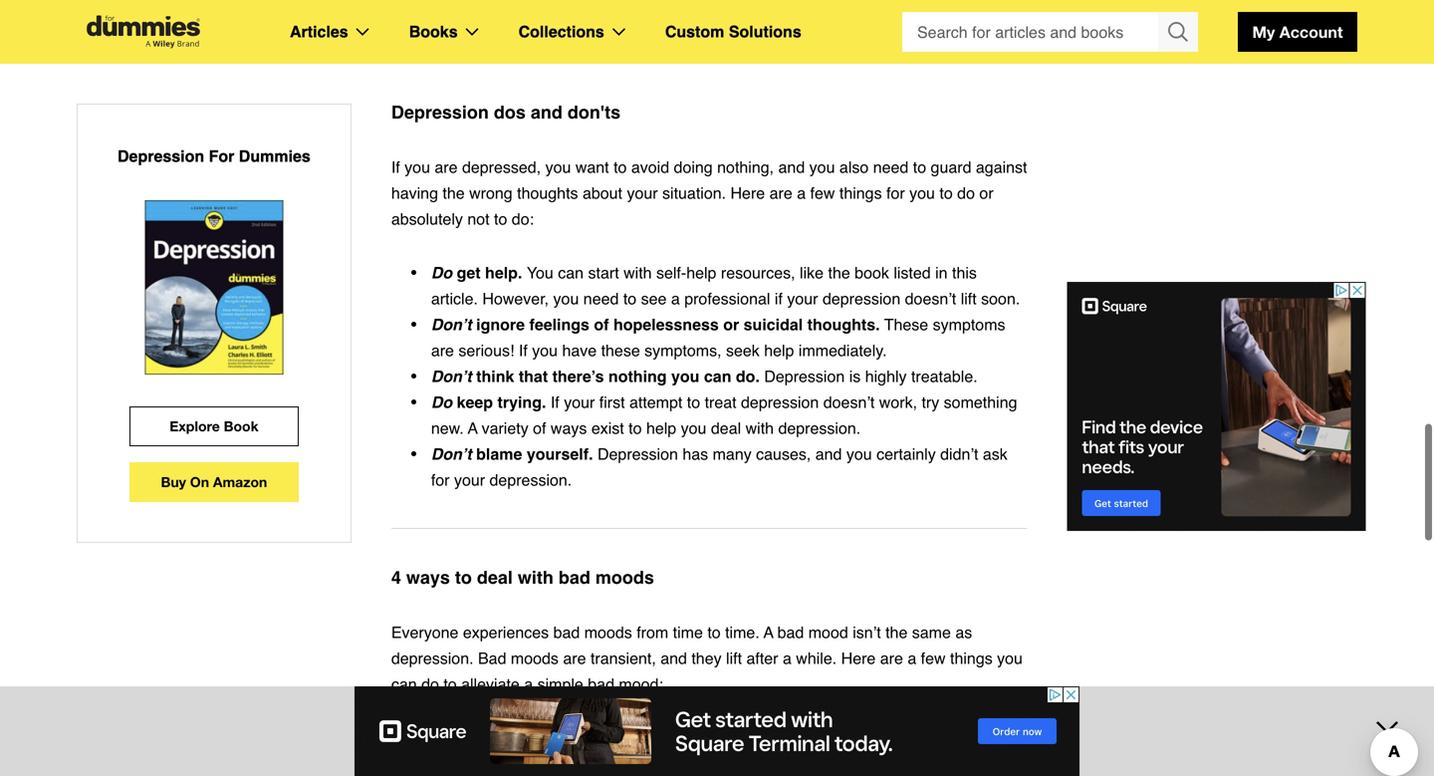 Task type: vqa. For each thing, say whether or not it's contained in the screenshot.
know.
no



Task type: locate. For each thing, give the bounding box(es) containing it.
the
[[443, 184, 465, 202], [828, 263, 850, 282], [886, 623, 908, 642]]

things down also
[[840, 184, 882, 202]]

your inside depression has many causes, and you certainly didn't ask for your depression.
[[454, 471, 485, 489]]

you inside "you can start with self-help resources, like the book listed in this article. however, you need to see a professional if your depression doesn't lift soon."
[[553, 289, 579, 308]]

if for your
[[551, 393, 560, 411]]

for up listed
[[887, 184, 905, 202]]

doesn't down is
[[824, 393, 875, 411]]

1 do from the top
[[431, 263, 452, 282]]

help
[[687, 263, 717, 282], [764, 341, 794, 360], [646, 419, 677, 437]]

doesn't down in
[[905, 289, 957, 308]]

lift inside everyone experiences bad moods from time to time. a bad mood isn't the same as depression. bad moods are transient, and they lift after a while. here are a few things you can do to alleviate a simple bad mood:
[[726, 649, 742, 667]]

you inside depression has many causes, and you certainly didn't ask for your depression.
[[847, 445, 872, 463]]

1 vertical spatial here
[[841, 649, 876, 667]]

1 horizontal spatial things
[[950, 649, 993, 667]]

the right isn't
[[886, 623, 908, 642]]

has
[[683, 445, 708, 463]]

1 vertical spatial deal
[[477, 567, 513, 588]]

if down "ignore"
[[519, 341, 528, 360]]

1 vertical spatial get
[[468, 755, 494, 773]]

few inside if you are depressed, you want to avoid doing nothing, and you also need to guard against having the wrong thoughts about your situation. here are a few things for you to do or absolutely not to do:
[[810, 184, 835, 202]]

1 vertical spatial the
[[828, 263, 850, 282]]

a right see
[[671, 289, 680, 308]]

don't down new.
[[431, 445, 472, 463]]

depression for dummies
[[118, 147, 311, 165]]

isn't
[[853, 623, 881, 642]]

your down blame on the bottom
[[454, 471, 485, 489]]

any
[[580, 729, 606, 747]]

do up new.
[[431, 393, 452, 411]]

0 horizontal spatial ways
[[406, 567, 450, 588]]

2 horizontal spatial help
[[764, 341, 794, 360]]

depression. up causes,
[[779, 419, 861, 437]]

1 horizontal spatial if
[[519, 341, 528, 360]]

things
[[840, 184, 882, 202], [950, 649, 993, 667]]

group
[[903, 12, 1198, 52]]

lift up symptoms on the top right
[[961, 289, 977, 308]]

book
[[855, 263, 889, 282]]

0 vertical spatial lift
[[961, 289, 977, 308]]

if inside if your first attempt to treat depression doesn't work, try something new. a variety of ways exist to help you deal with depression.
[[551, 393, 560, 411]]

0 vertical spatial for
[[887, 184, 905, 202]]

are up having
[[435, 158, 458, 176]]

nothing,
[[717, 158, 774, 176]]

hopelessness
[[614, 315, 719, 334]]

0 vertical spatial that
[[519, 367, 548, 386]]

few down same
[[921, 649, 946, 667]]

to down guard
[[940, 184, 953, 202]]

and right causes,
[[816, 445, 842, 463]]

0 vertical spatial if
[[391, 158, 400, 176]]

do for do get help.
[[431, 263, 452, 282]]

depression
[[391, 102, 489, 123], [118, 147, 204, 165], [764, 367, 845, 386], [598, 445, 678, 463]]

get up play.
[[431, 729, 458, 747]]

0 horizontal spatial things
[[840, 184, 882, 202]]

1 horizontal spatial depression.
[[490, 471, 572, 489]]

or down professional
[[723, 315, 739, 334]]

to left guard
[[913, 158, 927, 176]]

for down new.
[[431, 471, 450, 489]]

1 horizontal spatial here
[[841, 649, 876, 667]]

2 do from the top
[[431, 393, 452, 411]]

everyone experiences bad moods from time to time. a bad mood isn't the same as depression. bad moods are transient, and they lift after a while. here are a few things you can do to alleviate a simple bad mood:
[[391, 623, 1023, 693]]

can down everyone
[[391, 675, 417, 693]]

0 vertical spatial things
[[840, 184, 882, 202]]

if your first attempt to treat depression doesn't work, try something new. a variety of ways exist to help you deal with depression.
[[431, 393, 1018, 437]]

there's
[[552, 367, 604, 386]]

depression. inside if your first attempt to treat depression doesn't work, try something new. a variety of ways exist to help you deal with depression.
[[779, 419, 861, 437]]

do:
[[512, 210, 534, 228]]

depression dos and don'ts
[[391, 102, 621, 123]]

if up having
[[391, 158, 400, 176]]

0 horizontal spatial alleviate
[[461, 675, 520, 693]]

you
[[527, 263, 554, 282]]

few
[[810, 184, 835, 202], [921, 649, 946, 667]]

here down nothing, in the right top of the page
[[731, 184, 765, 202]]

a right new.
[[468, 419, 478, 437]]

are down nothing, in the right top of the page
[[770, 184, 793, 202]]

2 don't from the top
[[431, 367, 472, 386]]

to down everyone
[[444, 675, 457, 693]]

depression. inside depression has many causes, and you certainly didn't ask for your depression.
[[490, 471, 572, 489]]

your
[[627, 184, 658, 202], [787, 289, 818, 308], [564, 393, 595, 411], [454, 471, 485, 489]]

they
[[692, 649, 722, 667]]

moods up from
[[596, 567, 654, 588]]

can right you
[[558, 263, 584, 282]]

open collections list image
[[612, 28, 625, 36]]

0 horizontal spatial lift
[[726, 649, 742, 667]]

your right the if
[[787, 289, 818, 308]]

get
[[431, 729, 458, 747], [468, 755, 494, 773]]

1 vertical spatial depression.
[[490, 471, 572, 489]]

0 vertical spatial of
[[594, 315, 609, 334]]

if
[[391, 158, 400, 176], [519, 341, 528, 360], [551, 393, 560, 411]]

can inside everyone experiences bad moods from time to time. a bad mood isn't the same as depression. bad moods are transient, and they lift after a while. here are a few things you can do to alleviate a simple bad mood:
[[391, 675, 417, 693]]

need
[[873, 158, 909, 176], [584, 289, 619, 308]]

1 don't from the top
[[431, 315, 472, 334]]

0 vertical spatial need
[[873, 158, 909, 176]]

mood.
[[857, 729, 902, 747]]

2 vertical spatial if
[[551, 393, 560, 411]]

buy on amazon
[[161, 474, 267, 490]]

1 horizontal spatial need
[[873, 158, 909, 176]]

get
[[457, 263, 481, 282]]

alleviate down bad
[[461, 675, 520, 693]]

a left mood.
[[813, 729, 822, 747]]

alleviate down after
[[750, 729, 809, 747]]

do
[[958, 184, 975, 202], [421, 675, 439, 693]]

0 vertical spatial depression
[[823, 289, 901, 308]]

2 horizontal spatial if
[[551, 393, 560, 411]]

1 vertical spatial that
[[498, 755, 525, 773]]

1 vertical spatial don't
[[431, 367, 472, 386]]

1 vertical spatial lift
[[726, 649, 742, 667]]

0 vertical spatial depression.
[[779, 419, 861, 437]]

with
[[624, 263, 652, 282], [746, 419, 774, 437], [518, 567, 554, 588]]

ways
[[551, 419, 587, 437], [406, 567, 450, 588]]

if for you
[[391, 158, 400, 176]]

help down suicidal
[[764, 341, 794, 360]]

solutions
[[729, 22, 802, 41]]

having
[[391, 184, 438, 202]]

0 horizontal spatial doesn't
[[824, 393, 875, 411]]

2 horizontal spatial with
[[746, 419, 774, 437]]

need right also
[[873, 158, 909, 176]]

0 vertical spatial doesn't
[[905, 289, 957, 308]]

deal up experiences
[[477, 567, 513, 588]]

1 vertical spatial with
[[746, 419, 774, 437]]

depression. down everyone
[[391, 649, 474, 667]]

that down moving.
[[498, 755, 525, 773]]

need inside if you are depressed, you want to avoid doing nothing, and you also need to guard against having the wrong thoughts about your situation. here are a few things for you to do or absolutely not to do:
[[873, 158, 909, 176]]

book
[[224, 418, 259, 434]]

with inside if your first attempt to treat depression doesn't work, try something new. a variety of ways exist to help you deal with depression.
[[746, 419, 774, 437]]

your down there's
[[564, 393, 595, 411]]

0 vertical spatial or
[[980, 184, 994, 202]]

0 vertical spatial the
[[443, 184, 465, 202]]

don't down article.
[[431, 315, 472, 334]]

a right after
[[783, 649, 792, 667]]

after
[[747, 649, 779, 667]]

the inside "you can start with self-help resources, like the book listed in this article. however, you need to see a professional if your depression doesn't lift soon."
[[828, 263, 850, 282]]

1 horizontal spatial do
[[958, 184, 975, 202]]

your inside if you are depressed, you want to avoid doing nothing, and you also need to guard against having the wrong thoughts about your situation. here are a few things for you to do or absolutely not to do:
[[627, 184, 658, 202]]

depression. down don't blame yourself.
[[490, 471, 572, 489]]

1 horizontal spatial doesn't
[[905, 289, 957, 308]]

0 horizontal spatial if
[[391, 158, 400, 176]]

0 horizontal spatial the
[[443, 184, 465, 202]]

1 horizontal spatial few
[[921, 649, 946, 667]]

1 vertical spatial for
[[431, 471, 450, 489]]

get down get moving.
[[468, 755, 494, 773]]

a right time.
[[764, 623, 774, 642]]

feelings
[[529, 315, 590, 334]]

depression inside depression has many causes, and you certainly didn't ask for your depression.
[[598, 445, 678, 463]]

think
[[476, 367, 514, 386]]

1 vertical spatial doesn't
[[824, 393, 875, 411]]

0 vertical spatial a
[[468, 419, 478, 437]]

and down time
[[661, 649, 687, 667]]

my account
[[1253, 22, 1343, 41]]

0 vertical spatial alleviate
[[461, 675, 520, 693]]

Search for articles and books text field
[[903, 12, 1161, 52]]

1 vertical spatial alleviate
[[750, 729, 809, 747]]

0 horizontal spatial of
[[533, 419, 546, 437]]

depression down "book" at the right top of the page
[[823, 289, 901, 308]]

custom solutions link
[[665, 19, 802, 45]]

if right trying.
[[551, 393, 560, 411]]

0 vertical spatial do
[[431, 263, 452, 282]]

and right nothing, in the right top of the page
[[779, 158, 805, 176]]

0 vertical spatial here
[[731, 184, 765, 202]]

are left serious!
[[431, 341, 454, 360]]

open article categories image
[[356, 28, 369, 36]]

1 horizontal spatial depression
[[823, 289, 901, 308]]

need down the start at the top of page
[[584, 289, 619, 308]]

depression. inside everyone experiences bad moods from time to time. a bad mood isn't the same as depression. bad moods are transient, and they lift after a while. here are a few things you can do to alleviate a simple bad mood:
[[391, 649, 474, 667]]

help inside if your first attempt to treat depression doesn't work, try something new. a variety of ways exist to help you deal with depression.
[[646, 419, 677, 437]]

0 horizontal spatial few
[[810, 184, 835, 202]]

1 horizontal spatial deal
[[711, 419, 741, 437]]

deal down treat
[[711, 419, 741, 437]]

to right time
[[708, 623, 721, 642]]

0 vertical spatial don't
[[431, 315, 472, 334]]

do down everyone
[[421, 675, 439, 693]]

with inside "you can start with self-help resources, like the book listed in this article. however, you need to see a professional if your depression doesn't lift soon."
[[624, 263, 652, 282]]

if
[[775, 289, 783, 308]]

help down attempt
[[646, 419, 677, 437]]

2 vertical spatial help
[[646, 419, 677, 437]]

everyone
[[391, 623, 459, 642]]

0 horizontal spatial do
[[421, 675, 439, 693]]

here
[[731, 184, 765, 202], [841, 649, 876, 667]]

2 horizontal spatial the
[[886, 623, 908, 642]]

moods up transient, on the bottom left of page
[[584, 623, 632, 642]]

1 vertical spatial things
[[950, 649, 993, 667]]

2 vertical spatial depression.
[[391, 649, 474, 667]]

1 horizontal spatial get
[[468, 755, 494, 773]]

depression left dos
[[391, 102, 489, 123]]

help.
[[485, 263, 522, 282]]

0 horizontal spatial for
[[431, 471, 450, 489]]

variety
[[482, 419, 529, 437]]

1 horizontal spatial the
[[828, 263, 850, 282]]

help up professional
[[687, 263, 717, 282]]

with up experiences
[[518, 567, 554, 588]]

1 vertical spatial a
[[764, 623, 774, 642]]

with up causes,
[[746, 419, 774, 437]]

depression for has
[[598, 445, 678, 463]]

account
[[1280, 22, 1343, 41]]

and
[[531, 102, 563, 123], [779, 158, 805, 176], [816, 445, 842, 463], [661, 649, 687, 667]]

0 horizontal spatial get
[[431, 729, 458, 747]]

or down against
[[980, 184, 994, 202]]

advertisement element
[[1067, 282, 1366, 531], [355, 686, 1080, 776]]

seek
[[726, 341, 760, 360]]

while.
[[796, 649, 837, 667]]

to left see
[[623, 289, 637, 308]]

on
[[190, 474, 209, 490]]

depression left for
[[118, 147, 204, 165]]

with up see
[[624, 263, 652, 282]]

your down avoid
[[627, 184, 658, 202]]

this
[[952, 263, 977, 282]]

1 horizontal spatial for
[[887, 184, 905, 202]]

0 horizontal spatial depression.
[[391, 649, 474, 667]]

start
[[588, 263, 619, 282]]

1 vertical spatial few
[[921, 649, 946, 667]]

1 vertical spatial help
[[764, 341, 794, 360]]

1 vertical spatial do
[[421, 675, 439, 693]]

almost any aerobic activity can alleviate a bad mood. dance, run, or play. get that heart pounding.
[[431, 729, 1007, 773]]

2 vertical spatial with
[[518, 567, 554, 588]]

0 vertical spatial do
[[958, 184, 975, 202]]

ways right 4
[[406, 567, 450, 588]]

few up like
[[810, 184, 835, 202]]

the inside if you are depressed, you want to avoid doing nothing, and you also need to guard against having the wrong thoughts about your situation. here are a few things for you to do or absolutely not to do:
[[443, 184, 465, 202]]

situation.
[[662, 184, 726, 202]]

1 horizontal spatial help
[[687, 263, 717, 282]]

1 vertical spatial depression
[[741, 393, 819, 411]]

0 vertical spatial deal
[[711, 419, 741, 437]]

the up absolutely
[[443, 184, 465, 202]]

1 vertical spatial if
[[519, 341, 528, 360]]

1 vertical spatial ways
[[406, 567, 450, 588]]

doesn't
[[905, 289, 957, 308], [824, 393, 875, 411]]

here inside everyone experiences bad moods from time to time. a bad mood isn't the same as depression. bad moods are transient, and they lift after a while. here are a few things you can do to alleviate a simple bad mood:
[[841, 649, 876, 667]]

you
[[405, 158, 430, 176], [546, 158, 571, 176], [810, 158, 835, 176], [910, 184, 935, 202], [553, 289, 579, 308], [532, 341, 558, 360], [671, 367, 700, 386], [681, 419, 707, 437], [847, 445, 872, 463], [997, 649, 1023, 667]]

listed
[[894, 263, 931, 282]]

do down guard
[[958, 184, 975, 202]]

depression
[[823, 289, 901, 308], [741, 393, 819, 411]]

doing
[[674, 158, 713, 176]]

do left get
[[431, 263, 452, 282]]

the right like
[[828, 263, 850, 282]]

that inside almost any aerobic activity can alleviate a bad mood. dance, run, or play. get that heart pounding.
[[498, 755, 525, 773]]

can right activity
[[720, 729, 746, 747]]

highly
[[865, 367, 907, 386]]

0 vertical spatial help
[[687, 263, 717, 282]]

1 vertical spatial of
[[533, 419, 546, 437]]

work,
[[879, 393, 918, 411]]

these
[[884, 315, 929, 334]]

1 horizontal spatial with
[[624, 263, 652, 282]]

that
[[519, 367, 548, 386], [498, 755, 525, 773]]

don't for don't ignore feelings of hopelessness or suicidal thoughts.
[[431, 315, 472, 334]]

or right run,
[[993, 729, 1007, 747]]

0 vertical spatial few
[[810, 184, 835, 202]]

a down same
[[908, 649, 917, 667]]

0 horizontal spatial here
[[731, 184, 765, 202]]

1 horizontal spatial of
[[594, 315, 609, 334]]

0 vertical spatial ways
[[551, 419, 587, 437]]

depression down do.
[[741, 393, 819, 411]]

alleviate
[[461, 675, 520, 693], [750, 729, 809, 747]]

a left simple
[[524, 675, 533, 693]]

of down trying.
[[533, 419, 546, 437]]

things down as
[[950, 649, 993, 667]]

1 horizontal spatial lift
[[961, 289, 977, 308]]

do keep trying.
[[431, 393, 546, 411]]

0 horizontal spatial help
[[646, 419, 677, 437]]

and inside everyone experiences bad moods from time to time. a bad mood isn't the same as depression. bad moods are transient, and they lift after a while. here are a few things you can do to alleviate a simple bad mood:
[[661, 649, 687, 667]]

don't up 'keep'
[[431, 367, 472, 386]]

1 horizontal spatial a
[[764, 623, 774, 642]]

do inside everyone experiences bad moods from time to time. a bad mood isn't the same as depression. bad moods are transient, and they lift after a while. here are a few things you can do to alleviate a simple bad mood:
[[421, 675, 439, 693]]

2 vertical spatial don't
[[431, 445, 472, 463]]

activity
[[667, 729, 716, 747]]

0 horizontal spatial depression
[[741, 393, 819, 411]]

from
[[637, 623, 669, 642]]

of up these
[[594, 315, 609, 334]]

a up like
[[797, 184, 806, 202]]

0 vertical spatial with
[[624, 263, 652, 282]]

ways up yourself.
[[551, 419, 587, 437]]

2 vertical spatial the
[[886, 623, 908, 642]]

if inside if you are depressed, you want to avoid doing nothing, and you also need to guard against having the wrong thoughts about your situation. here are a few things for you to do or absolutely not to do:
[[391, 158, 400, 176]]

1 vertical spatial need
[[584, 289, 619, 308]]

moods up simple
[[511, 649, 559, 667]]

few inside everyone experiences bad moods from time to time. a bad mood isn't the same as depression. bad moods are transient, and they lift after a while. here are a few things you can do to alleviate a simple bad mood:
[[921, 649, 946, 667]]

1 vertical spatial do
[[431, 393, 452, 411]]

soon.
[[981, 289, 1020, 308]]

2 vertical spatial or
[[993, 729, 1007, 747]]

3 don't from the top
[[431, 445, 472, 463]]

to
[[614, 158, 627, 176], [913, 158, 927, 176], [940, 184, 953, 202], [494, 210, 507, 228], [623, 289, 637, 308], [687, 393, 700, 411], [629, 419, 642, 437], [455, 567, 472, 588], [708, 623, 721, 642], [444, 675, 457, 693]]

here down isn't
[[841, 649, 876, 667]]

1 horizontal spatial ways
[[551, 419, 587, 437]]

bad inside almost any aerobic activity can alleviate a bad mood. dance, run, or play. get that heart pounding.
[[826, 729, 853, 747]]

play.
[[431, 755, 464, 773]]

are down isn't
[[880, 649, 903, 667]]

can inside almost any aerobic activity can alleviate a bad mood. dance, run, or play. get that heart pounding.
[[720, 729, 746, 747]]

that up trying.
[[519, 367, 548, 386]]

same
[[912, 623, 951, 642]]

lift
[[961, 289, 977, 308], [726, 649, 742, 667]]

depression down exist
[[598, 445, 678, 463]]

lift down time.
[[726, 649, 742, 667]]

1 horizontal spatial alleviate
[[750, 729, 809, 747]]



Task type: describe. For each thing, give the bounding box(es) containing it.
avoid
[[631, 158, 670, 176]]

don't think that there's nothing you can do. depression is highly treatable.
[[431, 367, 978, 386]]

a inside if you are depressed, you want to avoid doing nothing, and you also need to guard against having the wrong thoughts about your situation. here are a few things for you to do or absolutely not to do:
[[797, 184, 806, 202]]

ways inside if your first attempt to treat depression doesn't work, try something new. a variety of ways exist to help you deal with depression.
[[551, 419, 587, 437]]

do for do keep trying.
[[431, 393, 452, 411]]

professional
[[685, 289, 771, 308]]

you inside the these symptoms are serious! if you have these symptoms, seek help immediately.
[[532, 341, 558, 360]]

almost
[[527, 729, 576, 747]]

are inside the these symptoms are serious! if you have these symptoms, seek help immediately.
[[431, 341, 454, 360]]

my
[[1253, 22, 1275, 41]]

you can start with self-help resources, like the book listed in this article. however, you need to see a professional if your depression doesn't lift soon.
[[431, 263, 1020, 308]]

you inside everyone experiences bad moods from time to time. a bad mood isn't the same as depression. bad moods are transient, and they lift after a while. here are a few things you can do to alleviate a simple bad mood:
[[997, 649, 1023, 667]]

deal inside if your first attempt to treat depression doesn't work, try something new. a variety of ways exist to help you deal with depression.
[[711, 419, 741, 437]]

can inside "you can start with self-help resources, like the book listed in this article. however, you need to see a professional if your depression doesn't lift soon."
[[558, 263, 584, 282]]

absolutely
[[391, 210, 463, 228]]

open book categories image
[[466, 28, 479, 36]]

logo image
[[77, 15, 210, 48]]

depression down immediately.
[[764, 367, 845, 386]]

the inside everyone experiences bad moods from time to time. a bad mood isn't the same as depression. bad moods are transient, and they lift after a while. here are a few things you can do to alleviate a simple bad mood:
[[886, 623, 908, 642]]

article.
[[431, 289, 478, 308]]

1 vertical spatial advertisement element
[[355, 686, 1080, 776]]

blame
[[476, 445, 522, 463]]

against
[[976, 158, 1028, 176]]

1 vertical spatial moods
[[584, 623, 632, 642]]

dance,
[[906, 729, 957, 747]]

as
[[956, 623, 973, 642]]

moving.
[[462, 729, 523, 747]]

or inside if you are depressed, you want to avoid doing nothing, and you also need to guard against having the wrong thoughts about your situation. here are a few things for you to do or absolutely not to do:
[[980, 184, 994, 202]]

bad
[[478, 649, 507, 667]]

1 vertical spatial or
[[723, 315, 739, 334]]

a inside everyone experiences bad moods from time to time. a bad mood isn't the same as depression. bad moods are transient, and they lift after a while. here are a few things you can do to alleviate a simple bad mood:
[[764, 623, 774, 642]]

collections
[[519, 22, 605, 41]]

however,
[[483, 289, 549, 308]]

and inside depression has many causes, and you certainly didn't ask for your depression.
[[816, 445, 842, 463]]

don'ts
[[568, 102, 621, 123]]

mood
[[809, 623, 849, 642]]

book image image
[[145, 200, 283, 375]]

for inside depression has many causes, and you certainly didn't ask for your depression.
[[431, 471, 450, 489]]

depression for for
[[118, 147, 204, 165]]

attempt
[[630, 393, 683, 411]]

try
[[922, 393, 940, 411]]

exist
[[592, 419, 624, 437]]

of inside if your first attempt to treat depression doesn't work, try something new. a variety of ways exist to help you deal with depression.
[[533, 419, 546, 437]]

to right the want
[[614, 158, 627, 176]]

can up treat
[[704, 367, 732, 386]]

to left treat
[[687, 393, 700, 411]]

close this dialog image
[[1405, 695, 1425, 715]]

4
[[391, 567, 401, 588]]

to right exist
[[629, 419, 642, 437]]

need inside "you can start with self-help resources, like the book listed in this article. however, you need to see a professional if your depression doesn't lift soon."
[[584, 289, 619, 308]]

guard
[[931, 158, 972, 176]]

want
[[576, 158, 609, 176]]

symptoms
[[933, 315, 1006, 334]]

time.
[[725, 623, 760, 642]]

here inside if you are depressed, you want to avoid doing nothing, and you also need to guard against having the wrong thoughts about your situation. here are a few things for you to do or absolutely not to do:
[[731, 184, 765, 202]]

my account link
[[1238, 12, 1358, 52]]

doesn't inside if your first attempt to treat depression doesn't work, try something new. a variety of ways exist to help you deal with depression.
[[824, 393, 875, 411]]

things inside if you are depressed, you want to avoid doing nothing, and you also need to guard against having the wrong thoughts about your situation. here are a few things for you to do or absolutely not to do:
[[840, 184, 882, 202]]

your inside if your first attempt to treat depression doesn't work, try something new. a variety of ways exist to help you deal with depression.
[[564, 393, 595, 411]]

yourself.
[[527, 445, 593, 463]]

and inside if you are depressed, you want to avoid doing nothing, and you also need to guard against having the wrong thoughts about your situation. here are a few things for you to do or absolutely not to do:
[[779, 158, 805, 176]]

you inside if your first attempt to treat depression doesn't work, try something new. a variety of ways exist to help you deal with depression.
[[681, 419, 707, 437]]

simple
[[538, 675, 584, 693]]

about
[[583, 184, 623, 202]]

a inside almost any aerobic activity can alleviate a bad mood. dance, run, or play. get that heart pounding.
[[813, 729, 822, 747]]

2 vertical spatial moods
[[511, 649, 559, 667]]

depression inside if your first attempt to treat depression doesn't work, try something new. a variety of ways exist to help you deal with depression.
[[741, 393, 819, 411]]

things inside everyone experiences bad moods from time to time. a bad mood isn't the same as depression. bad moods are transient, and they lift after a while. here are a few things you can do to alleviate a simple bad mood:
[[950, 649, 993, 667]]

0 vertical spatial advertisement element
[[1067, 282, 1366, 531]]

get moving.
[[431, 729, 523, 747]]

depression for dos
[[391, 102, 489, 123]]

wrong
[[469, 184, 513, 202]]

is
[[849, 367, 861, 386]]

dos
[[494, 102, 526, 123]]

to up everyone
[[455, 567, 472, 588]]

0 horizontal spatial with
[[518, 567, 554, 588]]

mood:
[[619, 675, 663, 693]]

your inside "you can start with self-help resources, like the book listed in this article. however, you need to see a professional if your depression doesn't lift soon."
[[787, 289, 818, 308]]

alleviate inside almost any aerobic activity can alleviate a bad mood. dance, run, or play. get that heart pounding.
[[750, 729, 809, 747]]

0 vertical spatial moods
[[596, 567, 654, 588]]

if inside the these symptoms are serious! if you have these symptoms, seek help immediately.
[[519, 341, 528, 360]]

time
[[673, 623, 703, 642]]

and right dos
[[531, 102, 563, 123]]

don't for don't think that there's nothing you can do. depression is highly treatable.
[[431, 367, 472, 386]]

nothing
[[609, 367, 667, 386]]

many
[[713, 445, 752, 463]]

get inside almost any aerobic activity can alleviate a bad mood. dance, run, or play. get that heart pounding.
[[468, 755, 494, 773]]

if you are depressed, you want to avoid doing nothing, and you also need to guard against having the wrong thoughts about your situation. here are a few things for you to do or absolutely not to do:
[[391, 158, 1028, 228]]

a inside "you can start with self-help resources, like the book listed in this article. however, you need to see a professional if your depression doesn't lift soon."
[[671, 289, 680, 308]]

run,
[[961, 729, 988, 747]]

explore
[[170, 418, 220, 434]]

custom
[[665, 22, 725, 41]]

like
[[800, 263, 824, 282]]

to right not
[[494, 210, 507, 228]]

have
[[562, 341, 597, 360]]

aerobic
[[610, 729, 662, 747]]

help inside the these symptoms are serious! if you have these symptoms, seek help immediately.
[[764, 341, 794, 360]]

causes,
[[756, 445, 811, 463]]

custom solutions
[[665, 22, 802, 41]]

books
[[409, 22, 458, 41]]

depression inside "you can start with self-help resources, like the book listed in this article. however, you need to see a professional if your depression doesn't lift soon."
[[823, 289, 901, 308]]

trying.
[[498, 393, 546, 411]]

don't blame yourself.
[[431, 445, 593, 463]]

these
[[601, 341, 640, 360]]

suicidal
[[744, 315, 803, 334]]

alleviate inside everyone experiences bad moods from time to time. a bad mood isn't the same as depression. bad moods are transient, and they lift after a while. here are a few things you can do to alleviate a simple bad mood:
[[461, 675, 520, 693]]

or inside almost any aerobic activity can alleviate a bad mood. dance, run, or play. get that heart pounding.
[[993, 729, 1007, 747]]

treat
[[705, 393, 737, 411]]

ask
[[983, 445, 1008, 463]]

first
[[599, 393, 625, 411]]

thoughts
[[517, 184, 578, 202]]

articles
[[290, 22, 348, 41]]

to inside "you can start with self-help resources, like the book listed in this article. however, you need to see a professional if your depression doesn't lift soon."
[[623, 289, 637, 308]]

see
[[641, 289, 667, 308]]

do.
[[736, 367, 760, 386]]

explore book
[[170, 418, 259, 434]]

ignore
[[476, 315, 525, 334]]

doesn't inside "you can start with self-help resources, like the book listed in this article. however, you need to see a professional if your depression doesn't lift soon."
[[905, 289, 957, 308]]

transient,
[[591, 649, 656, 667]]

do inside if you are depressed, you want to avoid doing nothing, and you also need to guard against having the wrong thoughts about your situation. here are a few things for you to do or absolutely not to do:
[[958, 184, 975, 202]]

for inside if you are depressed, you want to avoid doing nothing, and you also need to guard against having the wrong thoughts about your situation. here are a few things for you to do or absolutely not to do:
[[887, 184, 905, 202]]

0 vertical spatial get
[[431, 729, 458, 747]]

not
[[468, 210, 490, 228]]

don't for don't blame yourself.
[[431, 445, 472, 463]]

in
[[936, 263, 948, 282]]

help inside "you can start with self-help resources, like the book listed in this article. however, you need to see a professional if your depression doesn't lift soon."
[[687, 263, 717, 282]]

are up simple
[[563, 649, 586, 667]]

buy on amazon link
[[129, 462, 299, 502]]

lift inside "you can start with self-help resources, like the book listed in this article. however, you need to see a professional if your depression doesn't lift soon."
[[961, 289, 977, 308]]

a inside if your first attempt to treat depression doesn't work, try something new. a variety of ways exist to help you deal with depression.
[[468, 419, 478, 437]]

depression has many causes, and you certainly didn't ask for your depression.
[[431, 445, 1008, 489]]

these symptoms are serious! if you have these symptoms, seek help immediately.
[[431, 315, 1006, 360]]

amazon
[[213, 474, 267, 490]]

0 horizontal spatial deal
[[477, 567, 513, 588]]

buy
[[161, 474, 186, 490]]

for
[[209, 147, 234, 165]]

do get help.
[[431, 263, 527, 282]]



